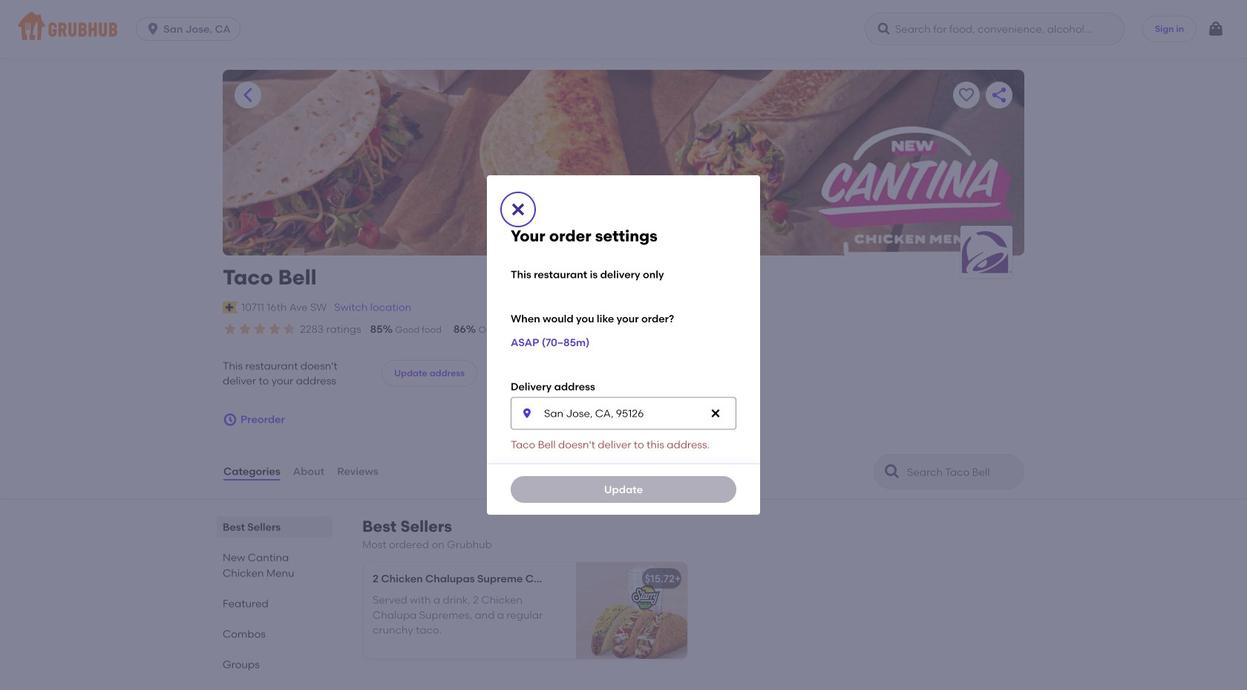 Task type: describe. For each thing, give the bounding box(es) containing it.
search icon image
[[884, 463, 902, 481]]

main navigation navigation
[[0, 0, 1248, 58]]

0 horizontal spatial svg image
[[146, 22, 161, 36]]

2 horizontal spatial svg image
[[1208, 20, 1226, 38]]



Task type: vqa. For each thing, say whether or not it's contained in the screenshot.
'SUBSCRIPTION PASS' image
yes



Task type: locate. For each thing, give the bounding box(es) containing it.
share icon image
[[991, 86, 1009, 104]]

caret left icon image
[[239, 86, 257, 104]]

star icon image
[[223, 322, 238, 336], [238, 322, 253, 336], [253, 322, 267, 336], [267, 322, 282, 336], [282, 322, 297, 336], [282, 322, 297, 336]]

svg image
[[877, 22, 892, 36], [521, 408, 533, 419], [710, 408, 722, 419], [223, 412, 238, 427]]

svg image inside main navigation navigation
[[877, 22, 892, 36]]

subscription pass image
[[223, 301, 238, 313]]

2 chicken chalupas supreme combo image
[[576, 562, 688, 659]]

1 horizontal spatial svg image
[[510, 201, 527, 218]]

taco bell logo image
[[961, 230, 1013, 274]]

svg image
[[1208, 20, 1226, 38], [146, 22, 161, 36], [510, 201, 527, 218]]

Search Taco Bell search field
[[906, 465, 1020, 479]]

Search Address search field
[[511, 397, 737, 430]]



